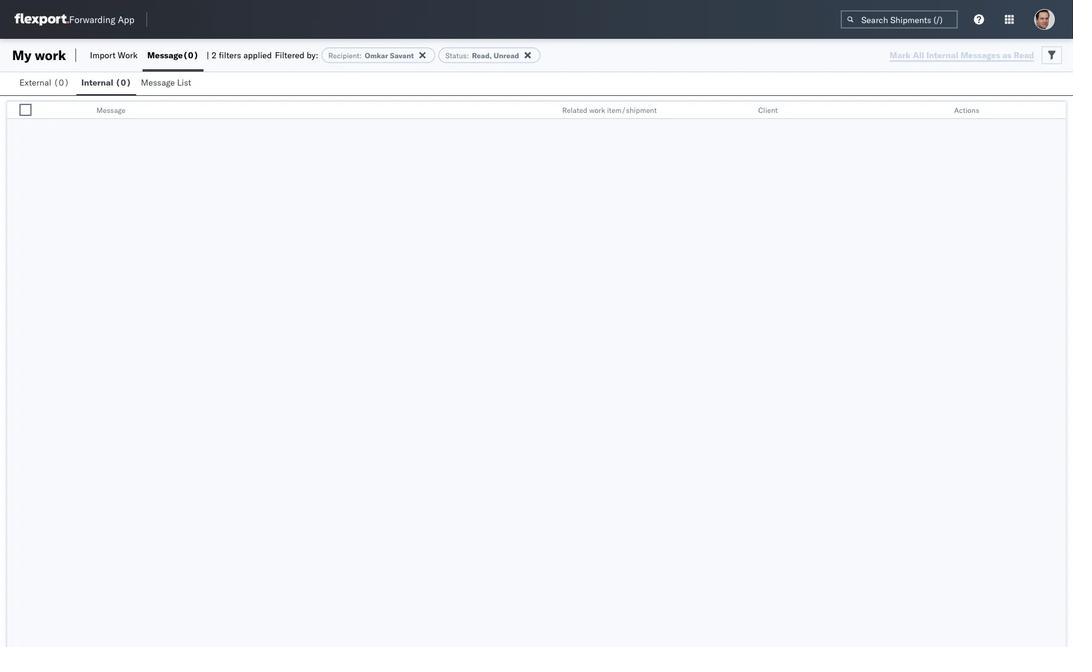 Task type: locate. For each thing, give the bounding box(es) containing it.
None checkbox
[[19, 104, 32, 116]]

read,
[[472, 51, 492, 60]]

message
[[147, 50, 183, 60], [141, 77, 175, 88], [96, 105, 126, 114]]

resize handle column header for message
[[542, 101, 556, 120]]

related
[[563, 105, 588, 114]]

:
[[360, 51, 362, 60], [467, 51, 469, 60]]

0 horizontal spatial (0)
[[54, 77, 69, 88]]

import work button
[[85, 39, 143, 72]]

1 resize handle column header from the left
[[52, 101, 66, 120]]

resize handle column header for actions
[[1052, 101, 1066, 120]]

message inside button
[[141, 77, 175, 88]]

(0) right external
[[54, 77, 69, 88]]

forwarding
[[69, 14, 115, 25]]

1 horizontal spatial work
[[590, 105, 606, 114]]

(0)
[[183, 50, 199, 60], [54, 77, 69, 88], [116, 77, 131, 88]]

filters
[[219, 50, 241, 60]]

resize handle column header for related work item/shipment
[[738, 101, 753, 120]]

0 horizontal spatial work
[[35, 47, 66, 63]]

(0) right internal
[[116, 77, 131, 88]]

4 resize handle column header from the left
[[934, 101, 949, 120]]

work
[[35, 47, 66, 63], [590, 105, 606, 114]]

(0) for internal (0)
[[116, 77, 131, 88]]

resize handle column header
[[52, 101, 66, 120], [542, 101, 556, 120], [738, 101, 753, 120], [934, 101, 949, 120], [1052, 101, 1066, 120]]

import work
[[90, 50, 138, 60]]

: left read, at the top
[[467, 51, 469, 60]]

forwarding app link
[[15, 13, 135, 25]]

resize handle column header for client
[[934, 101, 949, 120]]

work up external (0)
[[35, 47, 66, 63]]

list
[[177, 77, 191, 88]]

message list button
[[136, 72, 198, 95]]

actions
[[955, 105, 980, 114]]

2 resize handle column header from the left
[[542, 101, 556, 120]]

1 vertical spatial message
[[141, 77, 175, 88]]

(0) for message (0)
[[183, 50, 199, 60]]

1 vertical spatial work
[[590, 105, 606, 114]]

unread
[[494, 51, 519, 60]]

2 horizontal spatial (0)
[[183, 50, 199, 60]]

1 : from the left
[[360, 51, 362, 60]]

5 resize handle column header from the left
[[1052, 101, 1066, 120]]

message down internal (0) button
[[96, 105, 126, 114]]

message up message list
[[147, 50, 183, 60]]

recipient
[[329, 51, 360, 60]]

0 horizontal spatial :
[[360, 51, 362, 60]]

work for my
[[35, 47, 66, 63]]

1 horizontal spatial (0)
[[116, 77, 131, 88]]

recipient : omkar savant
[[329, 51, 414, 60]]

message list
[[141, 77, 191, 88]]

0 vertical spatial work
[[35, 47, 66, 63]]

1 horizontal spatial :
[[467, 51, 469, 60]]

(0) left the |
[[183, 50, 199, 60]]

forwarding app
[[69, 14, 135, 25]]

flexport. image
[[15, 13, 69, 25]]

import
[[90, 50, 116, 60]]

0 vertical spatial message
[[147, 50, 183, 60]]

3 resize handle column header from the left
[[738, 101, 753, 120]]

message left list
[[141, 77, 175, 88]]

: left omkar
[[360, 51, 362, 60]]

internal (0) button
[[77, 72, 136, 95]]

work right related
[[590, 105, 606, 114]]

: for status
[[467, 51, 469, 60]]

2 : from the left
[[467, 51, 469, 60]]

|
[[207, 50, 209, 60]]



Task type: describe. For each thing, give the bounding box(es) containing it.
related work item/shipment
[[563, 105, 657, 114]]

(0) for external (0)
[[54, 77, 69, 88]]

2 vertical spatial message
[[96, 105, 126, 114]]

message for list
[[141, 77, 175, 88]]

omkar
[[365, 51, 388, 60]]

status
[[446, 51, 467, 60]]

client
[[759, 105, 778, 114]]

message for (0)
[[147, 50, 183, 60]]

status : read, unread
[[446, 51, 519, 60]]

| 2 filters applied filtered by:
[[207, 50, 319, 60]]

my work
[[12, 47, 66, 63]]

item/shipment
[[607, 105, 657, 114]]

app
[[118, 14, 135, 25]]

applied
[[243, 50, 272, 60]]

my
[[12, 47, 31, 63]]

internal
[[81, 77, 113, 88]]

by:
[[307, 50, 319, 60]]

Search Shipments (/) text field
[[841, 10, 958, 29]]

: for recipient
[[360, 51, 362, 60]]

work
[[118, 50, 138, 60]]

external (0) button
[[15, 72, 77, 95]]

internal (0)
[[81, 77, 131, 88]]

external (0)
[[19, 77, 69, 88]]

savant
[[390, 51, 414, 60]]

external
[[19, 77, 51, 88]]

2
[[211, 50, 217, 60]]

filtered
[[275, 50, 305, 60]]

message (0)
[[147, 50, 199, 60]]

work for related
[[590, 105, 606, 114]]



Task type: vqa. For each thing, say whether or not it's contained in the screenshot.
Message
yes



